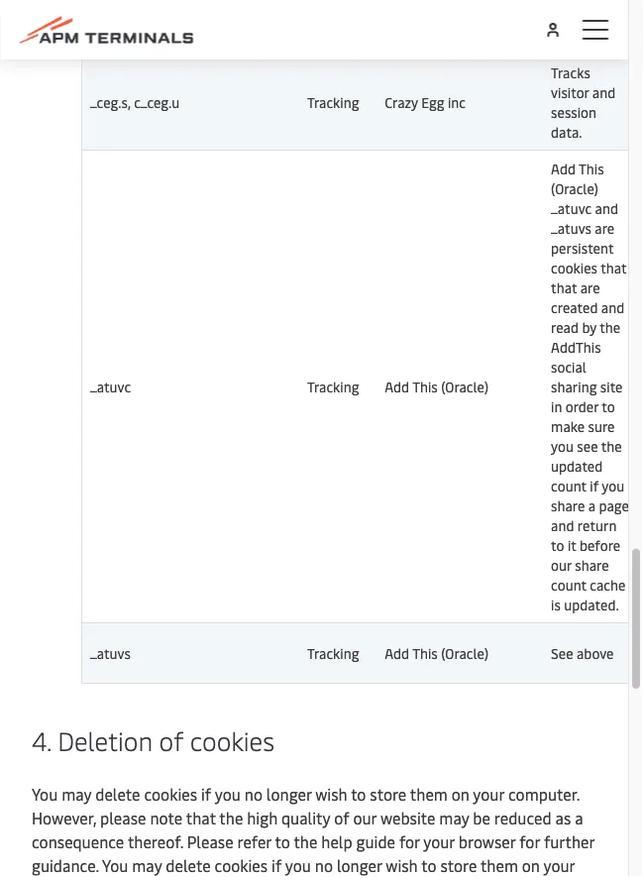 Task type: describe. For each thing, give the bounding box(es) containing it.
the right by
[[600, 318, 621, 337]]

browser
[[459, 831, 516, 853]]

visitor
[[551, 83, 589, 102]]

this inside add this (oracle) _atuvc and _atuvs are persistent cookies that that are created and read by the addthis social sharing site in order to make sure you see the updated count if you share a page and return to it before our share count cache is updated.
[[579, 160, 604, 178]]

computer.
[[509, 784, 580, 805]]

you up page
[[602, 477, 625, 496]]

cookies up note
[[144, 784, 197, 805]]

site
[[601, 378, 623, 397]]

add inside add this (oracle) _atuvc and _atuvs are persistent cookies that that are created and read by the addthis social sharing site in order to make sure you see the updated count if you share a page and return to it before our share count cache is updated.
[[551, 160, 576, 178]]

1 vertical spatial if
[[201, 784, 211, 805]]

1 vertical spatial share
[[575, 556, 609, 575]]

add for see above
[[385, 645, 410, 663]]

1 vertical spatial store
[[441, 855, 477, 877]]

(oracle) for see above
[[441, 645, 489, 663]]

help
[[322, 831, 353, 853]]

(oracle) inside add this (oracle) _atuvc and _atuvs are persistent cookies that that are created and read by the addthis social sharing site in order to make sure you see the updated count if you share a page and return to it before our share count cache is updated.
[[551, 179, 599, 198]]

make
[[551, 417, 585, 436]]

data.
[[551, 123, 583, 142]]

to up guide
[[351, 784, 366, 805]]

1 horizontal spatial your
[[473, 784, 505, 805]]

to down website
[[422, 855, 437, 877]]

of inside you may delete cookies if you no longer wish to store them on your computer. however, please note that the high quality of our website may be reduced as a consequence thereof. please refer to the help guide for your browser for further guidance. you may delete cookies if you no longer wish to store them on y
[[334, 808, 350, 829]]

1 horizontal spatial if
[[272, 855, 282, 877]]

2 vertical spatial may
[[132, 855, 162, 877]]

thereof.
[[128, 831, 183, 853]]

read
[[551, 318, 579, 337]]

sharing
[[551, 378, 597, 397]]

to down site
[[602, 398, 615, 416]]

0 horizontal spatial of
[[159, 724, 184, 759]]

2 for from the left
[[520, 831, 540, 853]]

website
[[381, 808, 436, 829]]

reduced
[[495, 808, 552, 829]]

to left it
[[551, 536, 565, 555]]

add this (oracle) for add this (oracle)
[[385, 378, 489, 397]]

you may delete cookies if you no longer wish to store them on your computer. however, please note that the high quality of our website may be reduced as a consequence thereof. please refer to the help guide for your browser for further guidance. you may delete cookies if you no longer wish to store them on y
[[32, 784, 595, 877]]

0 vertical spatial no
[[245, 784, 263, 805]]

by
[[582, 318, 597, 337]]

return
[[578, 517, 617, 535]]

as
[[556, 808, 571, 829]]

2 horizontal spatial may
[[440, 808, 469, 829]]

inc
[[448, 93, 466, 112]]

crazy egg inc
[[385, 93, 466, 112]]

our inside you may delete cookies if you no longer wish to store them on your computer. however, please note that the high quality of our website may be reduced as a consequence thereof. please refer to the help guide for your browser for further guidance. you may delete cookies if you no longer wish to store them on y
[[353, 808, 377, 829]]

1 horizontal spatial delete
[[166, 855, 211, 877]]

c_ceg.u
[[134, 93, 180, 112]]

it
[[568, 536, 577, 555]]

1 count from the top
[[551, 477, 587, 496]]

0 horizontal spatial longer
[[267, 784, 312, 805]]

page
[[599, 497, 630, 516]]

1 vertical spatial them
[[481, 855, 518, 877]]

see above
[[551, 645, 614, 663]]

cookies down refer
[[215, 855, 268, 877]]

guide
[[356, 831, 396, 853]]

tracking for _atuvs
[[307, 645, 359, 663]]

updated
[[551, 457, 603, 476]]

1 vertical spatial _atuvs
[[90, 645, 131, 663]]

0 horizontal spatial on
[[452, 784, 470, 805]]

be
[[473, 808, 491, 829]]

1 horizontal spatial that
[[551, 279, 577, 297]]

_ceg.s, c_ceg.u
[[90, 93, 180, 112]]

our inside add this (oracle) _atuvc and _atuvs are persistent cookies that that are created and read by the addthis social sharing site in order to make sure you see the updated count if you share a page and return to it before our share count cache is updated.
[[551, 556, 572, 575]]



Task type: vqa. For each thing, say whether or not it's contained in the screenshot.
Is there a User Guide? dropdown button
no



Task type: locate. For each thing, give the bounding box(es) containing it.
however,
[[32, 808, 96, 829]]

0 vertical spatial (oracle)
[[551, 179, 599, 198]]

1 vertical spatial of
[[334, 808, 350, 829]]

1 vertical spatial that
[[551, 279, 577, 297]]

if
[[590, 477, 599, 496], [201, 784, 211, 805], [272, 855, 282, 877]]

this
[[579, 160, 604, 178], [413, 378, 438, 397], [413, 645, 438, 663]]

wish down guide
[[386, 855, 418, 877]]

if up 'please'
[[201, 784, 211, 805]]

egg
[[422, 93, 445, 112]]

1 horizontal spatial store
[[441, 855, 477, 877]]

and
[[593, 83, 616, 102], [596, 199, 619, 218], [602, 298, 625, 317], [551, 517, 575, 535]]

a right as
[[575, 808, 584, 829]]

longer
[[267, 784, 312, 805], [337, 855, 382, 877]]

add for add this (oracle)
[[385, 378, 410, 397]]

0 horizontal spatial wish
[[316, 784, 348, 805]]

tracks
[[551, 63, 591, 82]]

1 vertical spatial add this (oracle)
[[385, 645, 489, 663]]

1 vertical spatial tracking
[[307, 378, 359, 397]]

0 horizontal spatial for
[[399, 831, 420, 853]]

see
[[551, 645, 574, 663]]

further
[[544, 831, 595, 853]]

please
[[100, 808, 146, 829]]

1 vertical spatial add
[[385, 378, 410, 397]]

0 vertical spatial _atuvs
[[551, 219, 592, 238]]

0 vertical spatial are
[[595, 219, 615, 238]]

1 horizontal spatial a
[[589, 497, 596, 516]]

0 vertical spatial delete
[[95, 784, 140, 805]]

1 vertical spatial you
[[102, 855, 128, 877]]

0 horizontal spatial _atuvc
[[90, 378, 131, 397]]

1 horizontal spatial _atuvc
[[551, 199, 592, 218]]

note
[[150, 808, 183, 829]]

2 vertical spatial add
[[385, 645, 410, 663]]

0 horizontal spatial may
[[62, 784, 92, 805]]

1 horizontal spatial may
[[132, 855, 162, 877]]

for
[[399, 831, 420, 853], [520, 831, 540, 853]]

1 horizontal spatial longer
[[337, 855, 382, 877]]

1 vertical spatial _atuvc
[[90, 378, 131, 397]]

may
[[62, 784, 92, 805], [440, 808, 469, 829], [132, 855, 162, 877]]

tracks visitor and session data.
[[551, 63, 616, 142]]

this for add this (oracle)
[[413, 378, 438, 397]]

0 vertical spatial of
[[159, 724, 184, 759]]

0 horizontal spatial them
[[410, 784, 448, 805]]

cookies down persistent
[[551, 259, 598, 278]]

1 horizontal spatial them
[[481, 855, 518, 877]]

1 vertical spatial (oracle)
[[441, 378, 489, 397]]

0 horizontal spatial _atuvs
[[90, 645, 131, 663]]

0 vertical spatial that
[[601, 259, 627, 278]]

a inside add this (oracle) _atuvc and _atuvs are persistent cookies that that are created and read by the addthis social sharing site in order to make sure you see the updated count if you share a page and return to it before our share count cache is updated.
[[589, 497, 596, 516]]

the down the quality
[[294, 831, 318, 853]]

before
[[580, 536, 621, 555]]

and up persistent
[[596, 199, 619, 218]]

tracking
[[307, 93, 359, 112], [307, 378, 359, 397], [307, 645, 359, 663]]

updated.
[[564, 596, 619, 615]]

wish up the quality
[[316, 784, 348, 805]]

0 horizontal spatial no
[[245, 784, 263, 805]]

0 vertical spatial count
[[551, 477, 587, 496]]

you down consequence
[[102, 855, 128, 877]]

for down website
[[399, 831, 420, 853]]

social
[[551, 358, 587, 377]]

may down thereof.
[[132, 855, 162, 877]]

our
[[551, 556, 572, 575], [353, 808, 377, 829]]

that up 'please'
[[186, 808, 216, 829]]

store down browser
[[441, 855, 477, 877]]

if down high
[[272, 855, 282, 877]]

0 vertical spatial share
[[551, 497, 585, 516]]

0 horizontal spatial if
[[201, 784, 211, 805]]

that inside you may delete cookies if you no longer wish to store them on your computer. however, please note that the high quality of our website may be reduced as a consequence thereof. please refer to the help guide for your browser for further guidance. you may delete cookies if you no longer wish to store them on y
[[186, 808, 216, 829]]

guidance.
[[32, 855, 99, 877]]

0 vertical spatial our
[[551, 556, 572, 575]]

longer up the quality
[[267, 784, 312, 805]]

created
[[551, 298, 598, 317]]

if inside add this (oracle) _atuvc and _atuvs are persistent cookies that that are created and read by the addthis social sharing site in order to make sure you see the updated count if you share a page and return to it before our share count cache is updated.
[[590, 477, 599, 496]]

1 horizontal spatial you
[[102, 855, 128, 877]]

no up high
[[245, 784, 263, 805]]

2 vertical spatial if
[[272, 855, 282, 877]]

add this (oracle) for see above
[[385, 645, 489, 663]]

0 vertical spatial add this (oracle)
[[385, 378, 489, 397]]

store up website
[[370, 784, 407, 805]]

on up browser
[[452, 784, 470, 805]]

1 horizontal spatial on
[[522, 855, 540, 877]]

your down website
[[424, 831, 455, 853]]

on down reduced
[[522, 855, 540, 877]]

longer down guide
[[337, 855, 382, 877]]

1 vertical spatial on
[[522, 855, 540, 877]]

delete down 'please'
[[166, 855, 211, 877]]

0 vertical spatial if
[[590, 477, 599, 496]]

_ceg.s,
[[90, 93, 131, 112]]

1 horizontal spatial our
[[551, 556, 572, 575]]

crazy
[[385, 93, 418, 112]]

a
[[589, 497, 596, 516], [575, 808, 584, 829]]

your
[[473, 784, 505, 805], [424, 831, 455, 853]]

that down persistent
[[601, 259, 627, 278]]

you down the quality
[[285, 855, 311, 877]]

0 vertical spatial them
[[410, 784, 448, 805]]

for down reduced
[[520, 831, 540, 853]]

no down help
[[315, 855, 333, 877]]

1 for from the left
[[399, 831, 420, 853]]

consequence
[[32, 831, 124, 853]]

3 tracking from the top
[[307, 645, 359, 663]]

_atuvs
[[551, 219, 592, 238], [90, 645, 131, 663]]

you up however,
[[32, 784, 58, 805]]

(oracle) for add this (oracle)
[[441, 378, 489, 397]]

are up persistent
[[595, 219, 615, 238]]

this for see above
[[413, 645, 438, 663]]

cookies inside add this (oracle) _atuvc and _atuvs are persistent cookies that that are created and read by the addthis social sharing site in order to make sure you see the updated count if you share a page and return to it before our share count cache is updated.
[[551, 259, 598, 278]]

a up return
[[589, 497, 596, 516]]

1 horizontal spatial wish
[[386, 855, 418, 877]]

them down browser
[[481, 855, 518, 877]]

0 vertical spatial longer
[[267, 784, 312, 805]]

cookies up high
[[190, 724, 275, 759]]

1 vertical spatial delete
[[166, 855, 211, 877]]

_atuvc inside add this (oracle) _atuvc and _atuvs are persistent cookies that that are created and read by the addthis social sharing site in order to make sure you see the updated count if you share a page and return to it before our share count cache is updated.
[[551, 199, 592, 218]]

1 horizontal spatial for
[[520, 831, 540, 853]]

0 vertical spatial _atuvc
[[551, 199, 592, 218]]

2 horizontal spatial that
[[601, 259, 627, 278]]

_atuvs up persistent
[[551, 219, 592, 238]]

cookies
[[551, 259, 598, 278], [190, 724, 275, 759], [144, 784, 197, 805], [215, 855, 268, 877]]

count down updated
[[551, 477, 587, 496]]

delete
[[95, 784, 140, 805], [166, 855, 211, 877]]

count
[[551, 477, 587, 496], [551, 576, 587, 595]]

0 vertical spatial tracking
[[307, 93, 359, 112]]

is
[[551, 596, 561, 615]]

0 vertical spatial on
[[452, 784, 470, 805]]

our up guide
[[353, 808, 377, 829]]

of
[[159, 724, 184, 759], [334, 808, 350, 829]]

0 vertical spatial this
[[579, 160, 604, 178]]

0 horizontal spatial delete
[[95, 784, 140, 805]]

_atuvs inside add this (oracle) _atuvc and _atuvs are persistent cookies that that are created and read by the addthis social sharing site in order to make sure you see the updated count if you share a page and return to it before our share count cache is updated.
[[551, 219, 592, 238]]

2 horizontal spatial if
[[590, 477, 599, 496]]

0 horizontal spatial that
[[186, 808, 216, 829]]

1 vertical spatial this
[[413, 378, 438, 397]]

and inside the 'tracks visitor and session data.'
[[593, 83, 616, 102]]

0 horizontal spatial our
[[353, 808, 377, 829]]

cache
[[590, 576, 626, 595]]

persistent
[[551, 239, 614, 258]]

add this (oracle) _atuvc and _atuvs are persistent cookies that that are created and read by the addthis social sharing site in order to make sure you see the updated count if you share a page and return to it before our share count cache is updated.
[[551, 160, 630, 615]]

0 vertical spatial may
[[62, 784, 92, 805]]

2 vertical spatial (oracle)
[[441, 645, 489, 663]]

on
[[452, 784, 470, 805], [522, 855, 540, 877]]

and up it
[[551, 517, 575, 535]]

0 vertical spatial your
[[473, 784, 505, 805]]

store
[[370, 784, 407, 805], [441, 855, 477, 877]]

delete up please
[[95, 784, 140, 805]]

share up return
[[551, 497, 585, 516]]

1 vertical spatial our
[[353, 808, 377, 829]]

share down before
[[575, 556, 609, 575]]

1 vertical spatial a
[[575, 808, 584, 829]]

0 horizontal spatial a
[[575, 808, 584, 829]]

0 vertical spatial you
[[32, 784, 58, 805]]

2 vertical spatial tracking
[[307, 645, 359, 663]]

you
[[551, 437, 574, 456], [602, 477, 625, 496], [215, 784, 241, 805], [285, 855, 311, 877]]

in
[[551, 398, 563, 416]]

1 vertical spatial longer
[[337, 855, 382, 877]]

share
[[551, 497, 585, 516], [575, 556, 609, 575]]

sure
[[588, 417, 615, 436]]

are up created
[[581, 279, 600, 297]]

you up 'please'
[[215, 784, 241, 805]]

them
[[410, 784, 448, 805], [481, 855, 518, 877]]

0 vertical spatial store
[[370, 784, 407, 805]]

1 vertical spatial count
[[551, 576, 587, 595]]

1 horizontal spatial of
[[334, 808, 350, 829]]

tracking for _ceg.s, c_ceg.u
[[307, 93, 359, 112]]

4.
[[32, 724, 51, 759]]

addthis
[[551, 338, 602, 357]]

2 tracking from the top
[[307, 378, 359, 397]]

1 add this (oracle) from the top
[[385, 378, 489, 397]]

(oracle)
[[551, 179, 599, 198], [441, 378, 489, 397], [441, 645, 489, 663]]

_atuvs up deletion
[[90, 645, 131, 663]]

_atuvc
[[551, 199, 592, 218], [90, 378, 131, 397]]

2 vertical spatial that
[[186, 808, 216, 829]]

add
[[551, 160, 576, 178], [385, 378, 410, 397], [385, 645, 410, 663]]

2 add this (oracle) from the top
[[385, 645, 489, 663]]

to right refer
[[275, 831, 290, 853]]

the down sure
[[602, 437, 622, 456]]

tracking for _atuvc
[[307, 378, 359, 397]]

if down updated
[[590, 477, 599, 496]]

1 horizontal spatial no
[[315, 855, 333, 877]]

may up however,
[[62, 784, 92, 805]]

a inside you may delete cookies if you no longer wish to store them on your computer. however, please note that the high quality of our website may be reduced as a consequence thereof. please refer to the help guide for your browser for further guidance. you may delete cookies if you no longer wish to store them on y
[[575, 808, 584, 829]]

1 tracking from the top
[[307, 93, 359, 112]]

count up is
[[551, 576, 587, 595]]

see
[[577, 437, 598, 456]]

4. deletion of cookies
[[32, 724, 275, 759]]

0 vertical spatial add
[[551, 160, 576, 178]]

you down make
[[551, 437, 574, 456]]

no
[[245, 784, 263, 805], [315, 855, 333, 877]]

1 vertical spatial your
[[424, 831, 455, 853]]

session
[[551, 103, 597, 122]]

to
[[602, 398, 615, 416], [551, 536, 565, 555], [351, 784, 366, 805], [275, 831, 290, 853], [422, 855, 437, 877]]

please
[[187, 831, 234, 853]]

of up help
[[334, 808, 350, 829]]

wish
[[316, 784, 348, 805], [386, 855, 418, 877]]

refer
[[237, 831, 272, 853]]

1 horizontal spatial _atuvs
[[551, 219, 592, 238]]

0 horizontal spatial you
[[32, 784, 58, 805]]

the left high
[[219, 808, 243, 829]]

our down it
[[551, 556, 572, 575]]

order
[[566, 398, 599, 416]]

0 horizontal spatial your
[[424, 831, 455, 853]]

0 horizontal spatial store
[[370, 784, 407, 805]]

that
[[601, 259, 627, 278], [551, 279, 577, 297], [186, 808, 216, 829]]

2 vertical spatial this
[[413, 645, 438, 663]]

and right visitor
[[593, 83, 616, 102]]

that up created
[[551, 279, 577, 297]]

your up 'be'
[[473, 784, 505, 805]]

are
[[595, 219, 615, 238], [581, 279, 600, 297]]

quality
[[282, 808, 330, 829]]

1 vertical spatial may
[[440, 808, 469, 829]]

1 vertical spatial are
[[581, 279, 600, 297]]

0 vertical spatial wish
[[316, 784, 348, 805]]

high
[[247, 808, 278, 829]]

add this (oracle)
[[385, 378, 489, 397], [385, 645, 489, 663]]

the
[[600, 318, 621, 337], [602, 437, 622, 456], [219, 808, 243, 829], [294, 831, 318, 853]]

may left 'be'
[[440, 808, 469, 829]]

2 count from the top
[[551, 576, 587, 595]]

1 vertical spatial wish
[[386, 855, 418, 877]]

of right deletion
[[159, 724, 184, 759]]

0 vertical spatial a
[[589, 497, 596, 516]]

deletion
[[58, 724, 153, 759]]

and right created
[[602, 298, 625, 317]]

above
[[577, 645, 614, 663]]

1 vertical spatial no
[[315, 855, 333, 877]]

them up website
[[410, 784, 448, 805]]

you
[[32, 784, 58, 805], [102, 855, 128, 877]]



